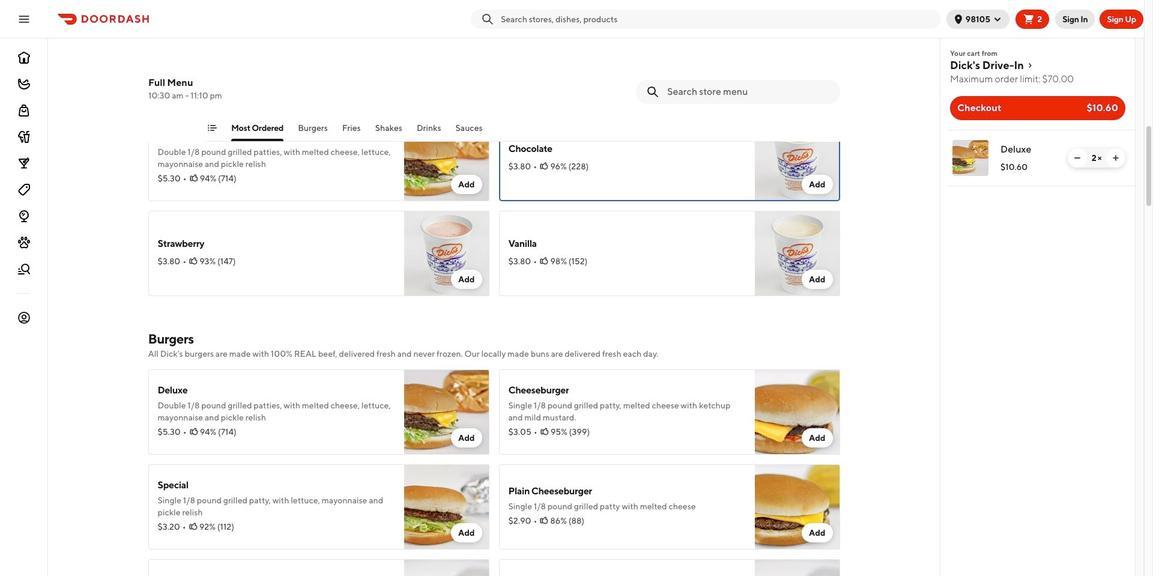 Task type: vqa. For each thing, say whether or not it's contained in the screenshot.
"DashPass" 'Button'
no



Task type: describe. For each thing, give the bounding box(es) containing it.
chocolate image
[[755, 116, 840, 201]]

deluxe image for chocolate image
[[404, 116, 489, 201]]

Store search: begin typing to search for stores available on DoorDash text field
[[501, 13, 936, 25]]

open menu image
[[17, 12, 31, 26]]

remove one from cart image
[[1073, 153, 1083, 163]]

show menu categories image
[[207, 123, 217, 133]]

cheeseburger image
[[755, 369, 840, 455]]

special image
[[404, 464, 489, 550]]



Task type: locate. For each thing, give the bounding box(es) containing it.
plain cheeseburger image
[[755, 464, 840, 550]]

deluxe image for cheeseburger image
[[404, 369, 489, 455]]

regular hamburger image
[[404, 559, 489, 576]]

strawberry image
[[404, 211, 489, 296]]

plain hamburger image
[[755, 559, 840, 576]]

deluxe image
[[404, 116, 489, 201], [953, 140, 989, 176], [404, 369, 489, 455]]

add one to cart image
[[1111, 153, 1121, 163]]

Item Search search field
[[667, 85, 831, 99]]

vanilla image
[[755, 211, 840, 296]]



